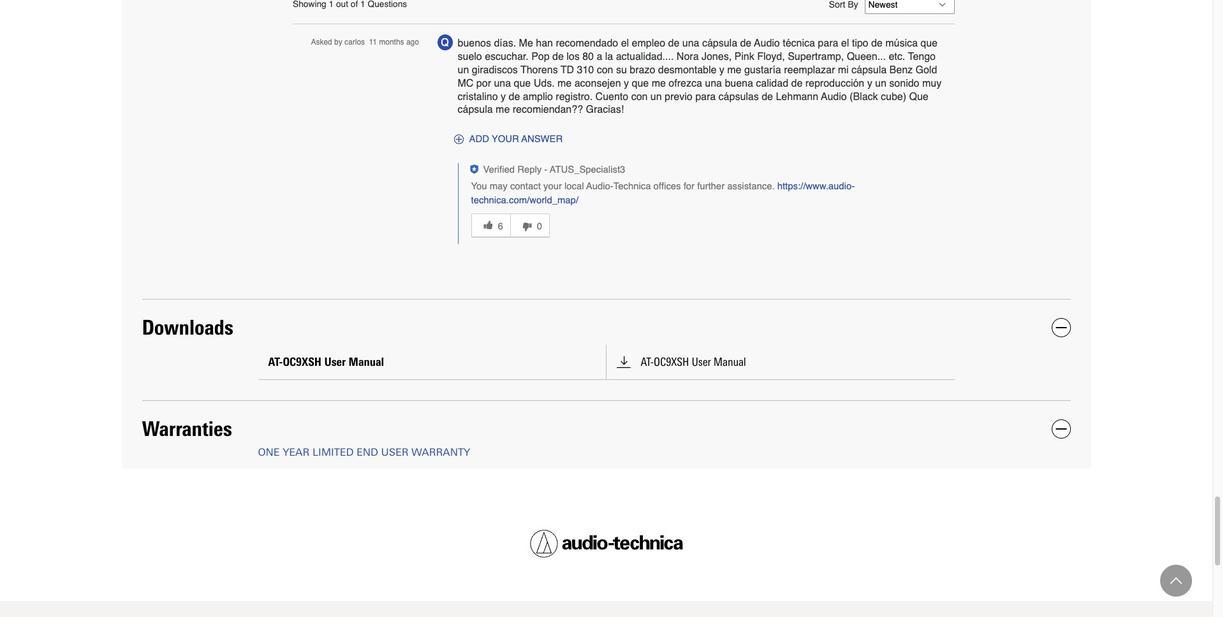 Task type: vqa. For each thing, say whether or not it's contained in the screenshot.
the "Compare" associated with AT LP60XBT USB image's the Add to Compare "button"
no



Task type: describe. For each thing, give the bounding box(es) containing it.
me down cristalino
[[496, 104, 510, 116]]

0 horizontal spatial que
[[514, 78, 531, 89]]

brazo
[[630, 64, 655, 76]]

días.
[[494, 38, 516, 49]]

buena
[[725, 78, 753, 89]]

question element
[[436, 33, 454, 52]]

queen...
[[847, 51, 886, 63]]

lehmann
[[776, 91, 818, 102]]

de up nora
[[668, 38, 680, 49]]

carlos
[[344, 38, 365, 47]]

sonido
[[889, 78, 919, 89]]

0
[[537, 222, 542, 232]]

actualidad....
[[616, 51, 674, 63]]

11
[[369, 38, 377, 47]]

calidad
[[756, 78, 788, 89]]

1 at-oc9xsh user manual from the left
[[268, 355, 384, 369]]

recomendado
[[556, 38, 618, 49]]

cristalino
[[458, 91, 498, 102]]

1 el from the left
[[621, 38, 629, 49]]

assistance.
[[727, 181, 775, 192]]

1 vertical spatial con
[[631, 91, 648, 102]]

https://www.audio- technica.com/world_map/
[[471, 181, 855, 205]]

de left amplio
[[509, 91, 520, 102]]

1 oc9xsh from the left
[[283, 355, 321, 369]]

benz
[[890, 64, 913, 76]]

further
[[697, 181, 725, 192]]

one
[[258, 447, 280, 459]]

1 at- from the left
[[268, 355, 283, 369]]

1 vertical spatial your
[[543, 181, 562, 192]]

empleo
[[632, 38, 665, 49]]

minus image for warranties
[[1055, 423, 1067, 435]]

gustaría
[[744, 64, 781, 76]]

gold
[[916, 64, 937, 76]]

registro.
[[556, 91, 593, 102]]

previo
[[665, 91, 693, 102]]

a
[[597, 51, 602, 63]]

asked by carlos 11 months ago
[[311, 38, 419, 47]]

giradiscos
[[472, 64, 518, 76]]

aconsejen
[[575, 78, 621, 89]]

tengo
[[908, 51, 936, 63]]

me
[[519, 38, 533, 49]]

de right tipo
[[871, 38, 883, 49]]

asked
[[311, 38, 332, 47]]

me down brazo
[[652, 78, 666, 89]]

me down 'td'
[[557, 78, 572, 89]]

warranties
[[142, 416, 232, 441]]

contact
[[510, 181, 541, 192]]

1 horizontal spatial un
[[651, 91, 662, 102]]

ago
[[406, 38, 419, 47]]

year
[[283, 447, 310, 459]]

0 button
[[510, 214, 550, 238]]

cuento
[[595, 91, 628, 102]]

nora
[[677, 51, 699, 63]]

download image
[[616, 355, 631, 369]]

técnica
[[783, 38, 815, 49]]

gracias!
[[586, 104, 624, 116]]

tipo
[[852, 38, 868, 49]]

1 vertical spatial un
[[875, 78, 887, 89]]

mc
[[458, 78, 474, 89]]

2 vertical spatial cápsula
[[458, 104, 493, 116]]

0 horizontal spatial una
[[494, 78, 511, 89]]

store logo image
[[530, 530, 683, 558]]

1 user from the left
[[324, 355, 346, 369]]

1 vertical spatial para
[[695, 91, 716, 102]]

user
[[381, 447, 408, 459]]

technica.com/world_map/
[[471, 195, 579, 205]]

por
[[476, 78, 491, 89]]

los
[[567, 51, 580, 63]]

2 user from the left
[[692, 355, 711, 369]]

end
[[357, 447, 378, 459]]

2 horizontal spatial cápsula
[[852, 64, 887, 76]]

minus image for downloads
[[1055, 322, 1067, 333]]

add your answer
[[469, 134, 563, 144]]

pop
[[531, 51, 550, 63]]

add your answer button
[[450, 131, 563, 148]]

2 oc9xsh from the left
[[654, 355, 689, 369]]

cápsulas
[[719, 91, 759, 102]]

0 vertical spatial cápsula
[[702, 38, 737, 49]]

verified
[[483, 165, 515, 175]]

muy
[[922, 78, 942, 89]]

https://www.audio- technica.com/world_map/ link
[[471, 181, 855, 205]]

buenos días. me han recomendado el empleo de una cápsula de audio técnica para el tipo de música que suelo escuchar. pop de los 80 a la actualidad.... nora jones, pink floyd, supertramp, queen... etc. tengo un giradiscos thorens td 310 con su brazo desmontable y me gustaría reemplazar mi cápsula benz gold mc por una que uds. me aconsejen y que me ofrezca una buena calidad de reproducción y un sonido muy cristalino y de amplio registro. cuento con un previo para cápsulas de lehmann audio (black cube)   que cápsula me recomiendan??  gracias!
[[458, 38, 942, 116]]

at-oc9xsh user manual link
[[616, 355, 944, 369]]

-
[[544, 165, 547, 175]]

arrow up image
[[1170, 575, 1182, 587]]

td
[[561, 64, 574, 76]]

2 horizontal spatial que
[[921, 38, 938, 49]]

verified reply - atus_specialist3
[[483, 165, 625, 175]]

1 horizontal spatial que
[[632, 78, 649, 89]]



Task type: locate. For each thing, give the bounding box(es) containing it.
0 horizontal spatial un
[[458, 64, 469, 76]]

310
[[577, 64, 594, 76]]

you may contact your local audio-technica offices for further assistance.
[[471, 181, 777, 192]]

1 horizontal spatial una
[[682, 38, 699, 49]]

de up pink
[[740, 38, 752, 49]]

1 manual from the left
[[349, 355, 384, 369]]

1 minus image from the top
[[1055, 322, 1067, 333]]

thorens
[[521, 64, 558, 76]]

0 horizontal spatial con
[[597, 64, 613, 76]]

que
[[909, 91, 929, 102]]

0 horizontal spatial user
[[324, 355, 346, 369]]

2 vertical spatial un
[[651, 91, 662, 102]]

una
[[682, 38, 699, 49], [494, 78, 511, 89], [705, 78, 722, 89]]

2 at- from the left
[[641, 355, 654, 369]]

by
[[334, 38, 342, 47]]

cápsula down queen... on the right
[[852, 64, 887, 76]]

una left buena
[[705, 78, 722, 89]]

1 vertical spatial cápsula
[[852, 64, 887, 76]]

1 horizontal spatial para
[[818, 38, 838, 49]]

may
[[490, 181, 508, 192]]

el left tipo
[[841, 38, 849, 49]]

1 horizontal spatial your
[[543, 181, 562, 192]]

limited
[[312, 447, 354, 459]]

mi
[[838, 64, 849, 76]]

2 minus image from the top
[[1055, 423, 1067, 435]]

un up cube)
[[875, 78, 887, 89]]

your inside dropdown button
[[492, 134, 519, 144]]

cube)
[[881, 91, 906, 102]]

one year limited end user warranty
[[258, 447, 470, 459]]

warranty
[[411, 447, 470, 459]]

que up tengo
[[921, 38, 938, 49]]

at-
[[268, 355, 283, 369], [641, 355, 654, 369]]

2 manual from the left
[[714, 355, 746, 369]]

cápsula down cristalino
[[458, 104, 493, 116]]

y down jones,
[[719, 64, 724, 76]]

technica
[[614, 181, 651, 192]]

desmontable
[[658, 64, 717, 76]]

0 horizontal spatial manual
[[349, 355, 384, 369]]

oc9xsh
[[283, 355, 321, 369], [654, 355, 689, 369]]

offices
[[654, 181, 681, 192]]

1 horizontal spatial con
[[631, 91, 648, 102]]

0 horizontal spatial cápsula
[[458, 104, 493, 116]]

audio up floyd,
[[754, 38, 780, 49]]

verified reply image
[[469, 165, 479, 174]]

add
[[469, 134, 489, 144]]

answer
[[521, 134, 563, 144]]

que up amplio
[[514, 78, 531, 89]]

0 horizontal spatial at-oc9xsh user manual
[[268, 355, 384, 369]]

escuchar.
[[485, 51, 529, 63]]

un
[[458, 64, 469, 76], [875, 78, 887, 89], [651, 91, 662, 102]]

minus image
[[1055, 322, 1067, 333], [1055, 423, 1067, 435]]

0 vertical spatial un
[[458, 64, 469, 76]]

supertramp,
[[788, 51, 844, 63]]

atus_specialist3
[[550, 165, 625, 175]]

para
[[818, 38, 838, 49], [695, 91, 716, 102]]

your down the verified reply - atus_specialist3
[[543, 181, 562, 192]]

con
[[597, 64, 613, 76], [631, 91, 648, 102]]

han
[[536, 38, 553, 49]]

1 vertical spatial minus image
[[1055, 423, 1067, 435]]

q
[[441, 37, 449, 49]]

etc.
[[889, 51, 905, 63]]

2 at-oc9xsh user manual from the left
[[641, 355, 746, 369]]

y up (black
[[867, 78, 872, 89]]

que down brazo
[[632, 78, 649, 89]]

y
[[719, 64, 724, 76], [624, 78, 629, 89], [867, 78, 872, 89], [501, 91, 506, 102]]

el left empleo
[[621, 38, 629, 49]]

de left los
[[552, 51, 564, 63]]

one year limited end user warranty link
[[258, 447, 470, 459]]

1 horizontal spatial oc9xsh
[[654, 355, 689, 369]]

80
[[582, 51, 594, 63]]

para up supertramp,
[[818, 38, 838, 49]]

para down ofrezca
[[695, 91, 716, 102]]

con down la
[[597, 64, 613, 76]]

una down giradiscos on the top of the page
[[494, 78, 511, 89]]

buenos
[[458, 38, 491, 49]]

at-oc9xsh user manual
[[268, 355, 384, 369], [641, 355, 746, 369]]

https://www.audio-
[[777, 181, 855, 192]]

0 horizontal spatial el
[[621, 38, 629, 49]]

y down the su
[[624, 78, 629, 89]]

de down calidad in the top of the page
[[762, 91, 773, 102]]

1 vertical spatial audio
[[821, 91, 847, 102]]

6
[[498, 222, 503, 232]]

1 horizontal spatial at-oc9xsh user manual
[[641, 355, 746, 369]]

pink
[[735, 51, 754, 63]]

y right cristalino
[[501, 91, 506, 102]]

me up buena
[[727, 64, 742, 76]]

un up mc
[[458, 64, 469, 76]]

de up lehmann
[[791, 78, 803, 89]]

0 vertical spatial con
[[597, 64, 613, 76]]

jones,
[[702, 51, 732, 63]]

0 horizontal spatial audio
[[754, 38, 780, 49]]

(black
[[850, 91, 878, 102]]

months
[[379, 38, 404, 47]]

your
[[492, 134, 519, 144], [543, 181, 562, 192]]

audio-
[[586, 181, 614, 192]]

1 horizontal spatial audio
[[821, 91, 847, 102]]

2 horizontal spatial una
[[705, 78, 722, 89]]

amplio
[[523, 91, 553, 102]]

1 horizontal spatial user
[[692, 355, 711, 369]]

música
[[885, 38, 918, 49]]

audio down reproducción
[[821, 91, 847, 102]]

1 horizontal spatial cápsula
[[702, 38, 737, 49]]

0 vertical spatial your
[[492, 134, 519, 144]]

1 horizontal spatial manual
[[714, 355, 746, 369]]

que
[[921, 38, 938, 49], [514, 78, 531, 89], [632, 78, 649, 89]]

de
[[668, 38, 680, 49], [740, 38, 752, 49], [871, 38, 883, 49], [552, 51, 564, 63], [791, 78, 803, 89], [509, 91, 520, 102], [762, 91, 773, 102]]

group containing 6
[[471, 207, 945, 244]]

0 horizontal spatial your
[[492, 134, 519, 144]]

1 horizontal spatial el
[[841, 38, 849, 49]]

su
[[616, 64, 627, 76]]

un left previo
[[651, 91, 662, 102]]

manual
[[349, 355, 384, 369], [714, 355, 746, 369]]

floyd,
[[757, 51, 785, 63]]

recomiendan??
[[513, 104, 583, 116]]

cápsula up jones,
[[702, 38, 737, 49]]

0 vertical spatial minus image
[[1055, 322, 1067, 333]]

local
[[564, 181, 584, 192]]

0 vertical spatial audio
[[754, 38, 780, 49]]

el
[[621, 38, 629, 49], [841, 38, 849, 49]]

group
[[471, 207, 945, 244]]

ofrezca
[[669, 78, 702, 89]]

uds.
[[534, 78, 555, 89]]

0 horizontal spatial at-
[[268, 355, 283, 369]]

0 horizontal spatial para
[[695, 91, 716, 102]]

cápsula
[[702, 38, 737, 49], [852, 64, 887, 76], [458, 104, 493, 116]]

0 horizontal spatial oc9xsh
[[283, 355, 321, 369]]

0 vertical spatial para
[[818, 38, 838, 49]]

reply
[[517, 165, 542, 175]]

1 horizontal spatial at-
[[641, 355, 654, 369]]

una up nora
[[682, 38, 699, 49]]

la
[[605, 51, 613, 63]]

downloads
[[142, 315, 233, 340]]

con down brazo
[[631, 91, 648, 102]]

your right add
[[492, 134, 519, 144]]

2 horizontal spatial un
[[875, 78, 887, 89]]

reproducción
[[805, 78, 864, 89]]

reemplazar
[[784, 64, 835, 76]]

2 el from the left
[[841, 38, 849, 49]]

audio
[[754, 38, 780, 49], [821, 91, 847, 102]]

you
[[471, 181, 487, 192]]



